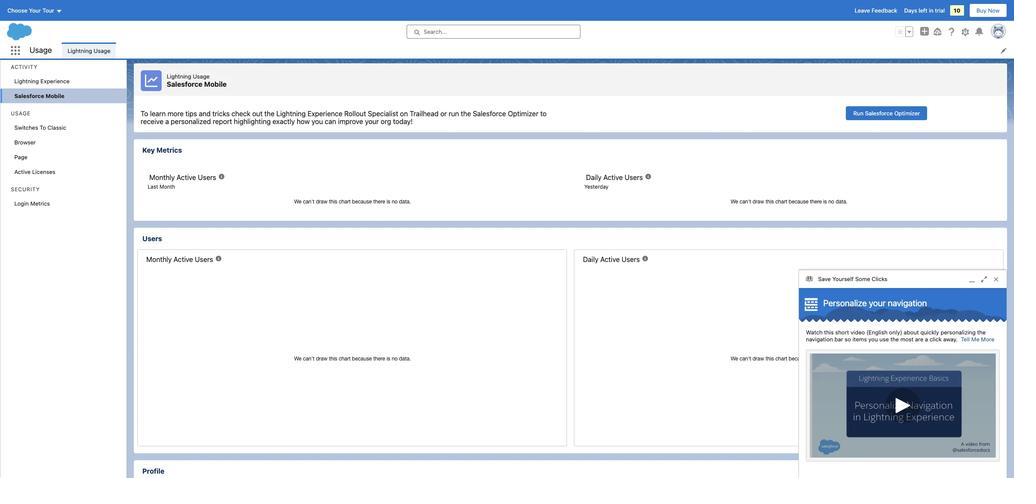 Task type: describe. For each thing, give the bounding box(es) containing it.
your inside to learn more tips and tricks check out the lightning experience rollout specialist on trailhead or run the                      salesforce optimizer to receive a personalized report highlighting exactly how you can improve your org today!
[[365, 118, 379, 126]]

in
[[929, 7, 933, 14]]

tell
[[961, 336, 970, 343]]

improve
[[338, 118, 363, 126]]

tell me more
[[961, 336, 994, 343]]

classic
[[48, 124, 66, 131]]

highlighting
[[234, 118, 271, 126]]

last
[[148, 184, 158, 190]]

use
[[879, 336, 889, 343]]

metrics for login metrics
[[30, 200, 50, 207]]

short
[[835, 329, 849, 336]]

video for how to personalize lightning experience navigation watch video image
[[810, 354, 996, 458]]

login metrics
[[14, 200, 50, 207]]

lightning usage link
[[62, 43, 116, 59]]

to
[[540, 110, 547, 118]]

out
[[252, 110, 263, 118]]

now
[[988, 7, 1000, 14]]

1 horizontal spatial navigation
[[888, 298, 927, 308]]

more
[[168, 110, 184, 118]]

your
[[29, 7, 41, 14]]

usage inside lightning usage link
[[94, 47, 110, 54]]

security
[[11, 186, 40, 193]]

click
[[930, 336, 942, 343]]

page
[[14, 154, 27, 161]]

leave feedback
[[855, 7, 897, 14]]

the right use
[[890, 336, 899, 343]]

active licenses
[[14, 169, 55, 176]]

choose
[[7, 7, 27, 14]]

metrics for key metrics
[[157, 146, 182, 154]]

tips
[[185, 110, 197, 118]]

about
[[904, 329, 919, 336]]

more
[[981, 336, 994, 343]]

some
[[855, 276, 870, 283]]

are
[[915, 336, 923, 343]]

mobile inside lightning usage salesforce mobile
[[204, 80, 227, 88]]

salesforce inside to learn more tips and tricks check out the lightning experience rollout specialist on trailhead or run the                      salesforce optimizer to receive a personalized report highlighting exactly how you can improve your org today!
[[473, 110, 506, 118]]

tricks
[[212, 110, 230, 118]]

run
[[853, 110, 864, 117]]

personalize your navigation
[[823, 298, 927, 308]]

salesforce down lightning experience at the top of page
[[14, 93, 44, 99]]

10
[[954, 7, 960, 14]]

optimizer inside to learn more tips and tricks check out the lightning experience rollout specialist on trailhead or run the                      salesforce optimizer to receive a personalized report highlighting exactly how you can improve your org today!
[[508, 110, 538, 118]]

quickly
[[920, 329, 939, 336]]

lightning usage
[[68, 47, 110, 54]]

activity
[[11, 64, 38, 70]]

watch
[[806, 329, 823, 336]]

trial
[[935, 7, 945, 14]]

lightning for lightning usage salesforce mobile
[[167, 73, 191, 80]]

leave
[[855, 7, 870, 14]]

this
[[824, 329, 834, 336]]

report
[[213, 118, 232, 126]]

you inside to learn more tips and tricks check out the lightning experience rollout specialist on trailhead or run the                      salesforce optimizer to receive a personalized report highlighting exactly how you can improve your org today!
[[312, 118, 323, 126]]

your inside 'dialog'
[[869, 298, 886, 308]]

to inside to learn more tips and tricks check out the lightning experience rollout specialist on trailhead or run the                      salesforce optimizer to receive a personalized report highlighting exactly how you can improve your org today!
[[141, 110, 148, 118]]

choose your tour button
[[7, 3, 62, 17]]

rollout
[[344, 110, 366, 118]]

lightning experience
[[14, 78, 70, 85]]

items
[[853, 336, 867, 343]]

leave feedback link
[[855, 7, 897, 14]]

trailhead
[[410, 110, 439, 118]]

buy now
[[976, 7, 1000, 14]]

a inside to learn more tips and tricks check out the lightning experience rollout specialist on trailhead or run the                      salesforce optimizer to receive a personalized report highlighting exactly how you can improve your org today!
[[165, 118, 169, 126]]

lightning usage salesforce mobile
[[167, 73, 227, 88]]

on
[[400, 110, 408, 118]]

lightning usage logo image
[[141, 70, 162, 91]]

most
[[900, 336, 914, 343]]

buy
[[976, 7, 986, 14]]

switches
[[14, 124, 38, 131]]

only)
[[889, 329, 902, 336]]

to learn more tips and tricks check out the lightning experience rollout specialist on trailhead or run the                      salesforce optimizer to receive a personalized report highlighting exactly how you can improve your org today!
[[141, 110, 547, 126]]

0 vertical spatial monthly active users
[[149, 174, 216, 182]]

usage inside lightning usage salesforce mobile
[[193, 73, 210, 80]]



Task type: vqa. For each thing, say whether or not it's contained in the screenshot.
group
yes



Task type: locate. For each thing, give the bounding box(es) containing it.
0 horizontal spatial experience
[[40, 78, 70, 85]]

can
[[325, 118, 336, 126]]

month
[[160, 184, 175, 190]]

browser
[[14, 139, 36, 146]]

run
[[449, 110, 459, 118]]

video
[[851, 329, 865, 336]]

your down clicks
[[869, 298, 886, 308]]

1 vertical spatial you
[[868, 336, 878, 343]]

1 horizontal spatial a
[[925, 336, 928, 343]]

to left classic
[[40, 124, 46, 131]]

0 vertical spatial navigation
[[888, 298, 927, 308]]

licenses
[[32, 169, 55, 176]]

mobile up tricks
[[204, 80, 227, 88]]

1 vertical spatial monthly active users
[[146, 256, 213, 264]]

personalize
[[823, 298, 867, 308]]

feedback
[[872, 7, 897, 14]]

1 optimizer from the left
[[508, 110, 538, 118]]

login
[[14, 200, 29, 207]]

personalized
[[171, 118, 211, 126]]

(english
[[866, 329, 888, 336]]

0 horizontal spatial optimizer
[[508, 110, 538, 118]]

or
[[440, 110, 447, 118]]

buy now button
[[969, 3, 1007, 17]]

users
[[198, 174, 216, 182], [625, 174, 643, 182], [142, 235, 162, 243], [195, 256, 213, 264], [622, 256, 640, 264]]

last month
[[148, 184, 175, 190]]

lightning
[[68, 47, 92, 54], [167, 73, 191, 80], [14, 78, 39, 85], [276, 110, 306, 118]]

clicks
[[872, 276, 887, 283]]

0 horizontal spatial you
[[312, 118, 323, 126]]

run salesforce optimizer
[[853, 110, 920, 117]]

key metrics
[[142, 146, 182, 154]]

1 vertical spatial navigation
[[806, 336, 833, 343]]

salesforce right run
[[473, 110, 506, 118]]

experience
[[40, 78, 70, 85], [308, 110, 342, 118]]

so
[[845, 336, 851, 343]]

1 horizontal spatial mobile
[[204, 80, 227, 88]]

the right run
[[461, 110, 471, 118]]

bar
[[835, 336, 843, 343]]

salesforce
[[167, 80, 203, 88], [14, 93, 44, 99], [473, 110, 506, 118], [865, 110, 893, 117]]

0 vertical spatial daily
[[586, 174, 602, 182]]

lightning for lightning experience
[[14, 78, 39, 85]]

learn
[[150, 110, 166, 118]]

choose your tour
[[7, 7, 54, 14]]

1 horizontal spatial experience
[[308, 110, 342, 118]]

a right are
[[925, 336, 928, 343]]

1 horizontal spatial you
[[868, 336, 878, 343]]

today!
[[393, 118, 413, 126]]

0 horizontal spatial metrics
[[30, 200, 50, 207]]

a inside watch this short video (english only) about quickly personalizing the navigation bar so items you use the most are a click away.
[[925, 336, 928, 343]]

yesterday
[[584, 184, 609, 190]]

1 horizontal spatial to
[[141, 110, 148, 118]]

profile
[[142, 468, 164, 476]]

0 horizontal spatial a
[[165, 118, 169, 126]]

you left use
[[868, 336, 878, 343]]

0 horizontal spatial to
[[40, 124, 46, 131]]

lightning inside lightning usage salesforce mobile
[[167, 73, 191, 80]]

1 horizontal spatial metrics
[[157, 146, 182, 154]]

a right receive
[[165, 118, 169, 126]]

yourself
[[832, 276, 854, 283]]

salesforce right run on the top right
[[865, 110, 893, 117]]

group
[[895, 27, 913, 37]]

personalizing
[[941, 329, 976, 336]]

0 vertical spatial monthly
[[149, 174, 175, 182]]

days
[[904, 7, 917, 14]]

metrics right the login in the left top of the page
[[30, 200, 50, 207]]

1 horizontal spatial optimizer
[[894, 110, 920, 117]]

1 vertical spatial metrics
[[30, 200, 50, 207]]

1 vertical spatial daily
[[583, 256, 598, 264]]

navigation left "bar"
[[806, 336, 833, 343]]

mobile down lightning experience at the top of page
[[46, 93, 64, 99]]

search... button
[[407, 25, 580, 39]]

0 vertical spatial to
[[141, 110, 148, 118]]

active
[[14, 169, 31, 176], [177, 174, 196, 182], [603, 174, 623, 182], [174, 256, 193, 264], [600, 256, 620, 264]]

metrics right key at the left top
[[157, 146, 182, 154]]

0 vertical spatial daily active users
[[586, 174, 643, 182]]

0 vertical spatial experience
[[40, 78, 70, 85]]

you left can
[[312, 118, 323, 126]]

salesforce inside lightning usage salesforce mobile
[[167, 80, 203, 88]]

save yourself some clicks dialog
[[799, 270, 1007, 479]]

lightning inside to learn more tips and tricks check out the lightning experience rollout specialist on trailhead or run the                      salesforce optimizer to receive a personalized report highlighting exactly how you can improve your org today!
[[276, 110, 306, 118]]

1 vertical spatial to
[[40, 124, 46, 131]]

the right tell
[[977, 329, 986, 336]]

search...
[[424, 28, 447, 35]]

key
[[142, 146, 155, 154]]

navigation inside watch this short video (english only) about quickly personalizing the navigation bar so items you use the most are a click away.
[[806, 336, 833, 343]]

days left in trial
[[904, 7, 945, 14]]

a
[[165, 118, 169, 126], [925, 336, 928, 343]]

0 horizontal spatial mobile
[[46, 93, 64, 99]]

your
[[365, 118, 379, 126], [869, 298, 886, 308]]

mobile
[[204, 80, 227, 88], [46, 93, 64, 99]]

lightning usage list
[[62, 43, 1014, 59]]

switches to classic
[[14, 124, 66, 131]]

daily active users
[[586, 174, 643, 182], [583, 256, 640, 264]]

optimizer
[[508, 110, 538, 118], [894, 110, 920, 117]]

usage
[[30, 46, 52, 55], [94, 47, 110, 54], [193, 73, 210, 80], [11, 110, 31, 117]]

experience inside to learn more tips and tricks check out the lightning experience rollout specialist on trailhead or run the                      salesforce optimizer to receive a personalized report highlighting exactly how you can improve your org today!
[[308, 110, 342, 118]]

0 horizontal spatial your
[[365, 118, 379, 126]]

1 vertical spatial daily active users
[[583, 256, 640, 264]]

your left org
[[365, 118, 379, 126]]

specialist
[[368, 110, 398, 118]]

metrics
[[157, 146, 182, 154], [30, 200, 50, 207]]

how
[[297, 118, 310, 126]]

to left learn
[[141, 110, 148, 118]]

me
[[971, 336, 979, 343]]

exactly
[[273, 118, 295, 126]]

daily
[[586, 174, 602, 182], [583, 256, 598, 264]]

lightning for lightning usage
[[68, 47, 92, 54]]

lightning inside lightning usage link
[[68, 47, 92, 54]]

monthly active users
[[149, 174, 216, 182], [146, 256, 213, 264]]

1 vertical spatial mobile
[[46, 93, 64, 99]]

experience left rollout
[[308, 110, 342, 118]]

salesforce up tips
[[167, 80, 203, 88]]

navigation
[[888, 298, 927, 308], [806, 336, 833, 343]]

2 optimizer from the left
[[894, 110, 920, 117]]

receive
[[141, 118, 163, 126]]

left
[[919, 7, 927, 14]]

0 vertical spatial a
[[165, 118, 169, 126]]

experience up salesforce mobile
[[40, 78, 70, 85]]

save yourself some clicks
[[818, 276, 887, 283]]

0 vertical spatial your
[[365, 118, 379, 126]]

1 vertical spatial your
[[869, 298, 886, 308]]

0 vertical spatial mobile
[[204, 80, 227, 88]]

away.
[[943, 336, 958, 343]]

the right 'out'
[[264, 110, 275, 118]]

0 vertical spatial you
[[312, 118, 323, 126]]

tour
[[42, 7, 54, 14]]

and
[[199, 110, 211, 118]]

you inside watch this short video (english only) about quickly personalizing the navigation bar so items you use the most are a click away.
[[868, 336, 878, 343]]

1 vertical spatial monthly
[[146, 256, 172, 264]]

the
[[264, 110, 275, 118], [461, 110, 471, 118], [977, 329, 986, 336], [890, 336, 899, 343]]

tell me more link
[[961, 336, 994, 343]]

1 horizontal spatial your
[[869, 298, 886, 308]]

org
[[381, 118, 391, 126]]

check
[[232, 110, 250, 118]]

navigation up "about"
[[888, 298, 927, 308]]

1 vertical spatial a
[[925, 336, 928, 343]]

run salesforce optimizer link
[[846, 106, 927, 120]]

1 vertical spatial experience
[[308, 110, 342, 118]]

0 horizontal spatial navigation
[[806, 336, 833, 343]]

save
[[818, 276, 831, 283]]

watch this short video (english only) about quickly personalizing the navigation bar so items you use the most are a click away.
[[806, 329, 986, 343]]

salesforce mobile
[[14, 93, 64, 99]]

0 vertical spatial metrics
[[157, 146, 182, 154]]



